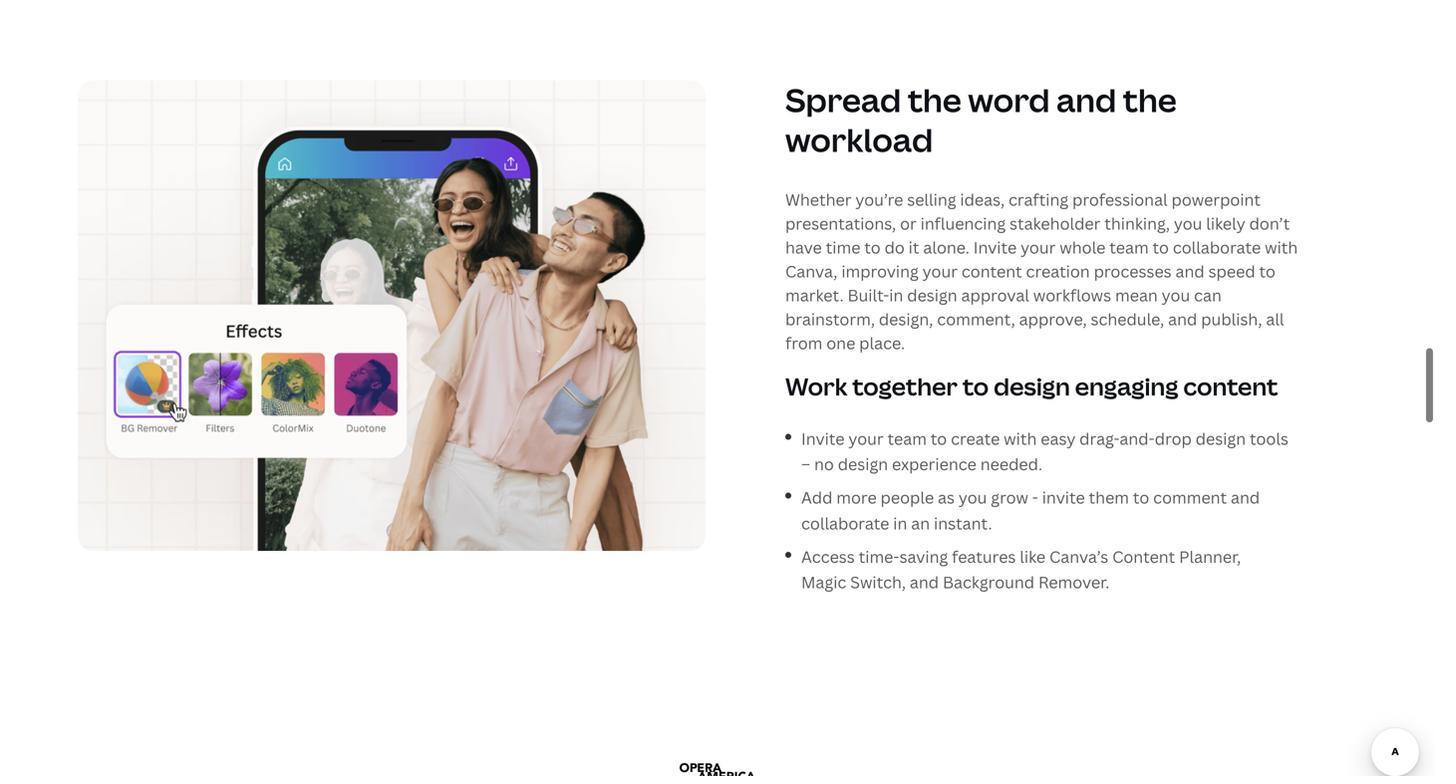 Task type: vqa. For each thing, say whether or not it's contained in the screenshot.
'together'
yes



Task type: locate. For each thing, give the bounding box(es) containing it.
invite your team to create with easy drag-and-drop design tools – no design experience needed.
[[802, 428, 1289, 475]]

1 vertical spatial in
[[894, 513, 908, 534]]

1 vertical spatial collaborate
[[802, 513, 890, 534]]

collaborate
[[1173, 237, 1262, 258], [802, 513, 890, 534]]

to left do
[[865, 237, 881, 258]]

0 vertical spatial in
[[890, 284, 904, 306]]

design up 'easy'
[[994, 370, 1071, 403]]

you
[[1174, 213, 1203, 234], [1162, 284, 1191, 306], [959, 487, 988, 509]]

team inside whether you're selling ideas, crafting professional powerpoint presentations, or influencing stakeholder thinking, you likely don't have time to do it alone. invite your whole team to collaborate with canva, improving your content creation processes and speed to market. built-in design approval workflows mean you can brainstorm, design, comment, approve, schedule, and publish, all from one place.
[[1110, 237, 1149, 258]]

content
[[962, 261, 1023, 282], [1184, 370, 1279, 403]]

as
[[938, 487, 955, 509]]

canva,
[[786, 261, 838, 282]]

1 vertical spatial with
[[1004, 428, 1037, 450]]

0 horizontal spatial content
[[962, 261, 1023, 282]]

built-
[[848, 284, 890, 306]]

approve,
[[1020, 308, 1087, 330]]

0 horizontal spatial invite
[[802, 428, 845, 450]]

mean
[[1116, 284, 1158, 306]]

needed.
[[981, 454, 1043, 475]]

content up approval
[[962, 261, 1023, 282]]

with down "don't"
[[1265, 237, 1299, 258]]

and right word
[[1057, 78, 1117, 121]]

all
[[1267, 308, 1285, 330]]

spread the word and the workload
[[786, 78, 1177, 161]]

1 vertical spatial invite
[[802, 428, 845, 450]]

you're
[[856, 189, 904, 210]]

and inside add more people as you grow - invite them to comment and collaborate in an instant.
[[1231, 487, 1261, 509]]

drop
[[1155, 428, 1192, 450]]

them
[[1089, 487, 1130, 509]]

design,
[[879, 308, 934, 330]]

content up tools
[[1184, 370, 1279, 403]]

your down stakeholder
[[1021, 237, 1056, 258]]

and down saving
[[910, 572, 939, 593]]

content
[[1113, 546, 1176, 568]]

2 the from the left
[[1123, 78, 1177, 121]]

from
[[786, 332, 823, 354]]

0 vertical spatial content
[[962, 261, 1023, 282]]

your up 'more'
[[849, 428, 884, 450]]

work together to design engaging content
[[786, 370, 1279, 403]]

2 vertical spatial your
[[849, 428, 884, 450]]

magic
[[802, 572, 847, 593]]

and up can
[[1176, 261, 1205, 282]]

easy
[[1041, 428, 1076, 450]]

to right them
[[1134, 487, 1150, 509]]

to up "experience" in the bottom of the page
[[931, 428, 947, 450]]

design inside whether you're selling ideas, crafting professional powerpoint presentations, or influencing stakeholder thinking, you likely don't have time to do it alone. invite your whole team to collaborate with canva, improving your content creation processes and speed to market. built-in design approval workflows mean you can brainstorm, design, comment, approve, schedule, and publish, all from one place.
[[908, 284, 958, 306]]

ui - background remover (1) image
[[78, 80, 706, 551]]

0 vertical spatial team
[[1110, 237, 1149, 258]]

design up 'more'
[[838, 454, 889, 475]]

0 vertical spatial invite
[[974, 237, 1017, 258]]

powerpoint
[[1172, 189, 1261, 210]]

add
[[802, 487, 833, 509]]

like
[[1020, 546, 1046, 568]]

the
[[908, 78, 962, 121], [1123, 78, 1177, 121]]

team up "experience" in the bottom of the page
[[888, 428, 927, 450]]

design
[[908, 284, 958, 306], [994, 370, 1071, 403], [1196, 428, 1246, 450], [838, 454, 889, 475]]

collaborate down 'more'
[[802, 513, 890, 534]]

approval
[[962, 284, 1030, 306]]

1 horizontal spatial invite
[[974, 237, 1017, 258]]

team
[[1110, 237, 1149, 258], [888, 428, 927, 450]]

1 vertical spatial team
[[888, 428, 927, 450]]

brainstorm,
[[786, 308, 875, 330]]

access time-saving features like canva's content planner, magic switch, and background remover.
[[802, 546, 1242, 593]]

your inside invite your team to create with easy drag-and-drop design tools – no design experience needed.
[[849, 428, 884, 450]]

experience
[[892, 454, 977, 475]]

to
[[865, 237, 881, 258], [1153, 237, 1170, 258], [1260, 261, 1276, 282], [963, 370, 989, 403], [931, 428, 947, 450], [1134, 487, 1150, 509]]

–
[[802, 454, 811, 475]]

people
[[881, 487, 934, 509]]

1 vertical spatial you
[[1162, 284, 1191, 306]]

and inside access time-saving features like canva's content planner, magic switch, and background remover.
[[910, 572, 939, 593]]

with
[[1265, 237, 1299, 258], [1004, 428, 1037, 450]]

and right comment
[[1231, 487, 1261, 509]]

collaborate inside add more people as you grow - invite them to comment and collaborate in an instant.
[[802, 513, 890, 534]]

your
[[1021, 237, 1056, 258], [923, 261, 958, 282], [849, 428, 884, 450]]

your down the alone.
[[923, 261, 958, 282]]

to inside invite your team to create with easy drag-and-drop design tools – no design experience needed.
[[931, 428, 947, 450]]

to right speed
[[1260, 261, 1276, 282]]

0 vertical spatial your
[[1021, 237, 1056, 258]]

improving
[[842, 261, 919, 282]]

in up design,
[[890, 284, 904, 306]]

in
[[890, 284, 904, 306], [894, 513, 908, 534]]

time-
[[859, 546, 900, 568]]

whether
[[786, 189, 852, 210]]

1 horizontal spatial the
[[1123, 78, 1177, 121]]

collaborate down "likely"
[[1173, 237, 1262, 258]]

0 vertical spatial collaborate
[[1173, 237, 1262, 258]]

0 horizontal spatial collaborate
[[802, 513, 890, 534]]

with up needed.
[[1004, 428, 1037, 450]]

invite down influencing
[[974, 237, 1017, 258]]

instant.
[[934, 513, 993, 534]]

grow
[[991, 487, 1029, 509]]

tools
[[1250, 428, 1289, 450]]

0 horizontal spatial team
[[888, 428, 927, 450]]

in left an
[[894, 513, 908, 534]]

design up design,
[[908, 284, 958, 306]]

crafting
[[1009, 189, 1069, 210]]

0 horizontal spatial with
[[1004, 428, 1037, 450]]

selling
[[908, 189, 957, 210]]

1 horizontal spatial with
[[1265, 237, 1299, 258]]

features
[[952, 546, 1016, 568]]

invite
[[1043, 487, 1086, 509]]

0 vertical spatial you
[[1174, 213, 1203, 234]]

work
[[786, 370, 848, 403]]

you right as
[[959, 487, 988, 509]]

team inside invite your team to create with easy drag-and-drop design tools – no design experience needed.
[[888, 428, 927, 450]]

1 horizontal spatial team
[[1110, 237, 1149, 258]]

access
[[802, 546, 855, 568]]

invite
[[974, 237, 1017, 258], [802, 428, 845, 450]]

time
[[826, 237, 861, 258]]

2 vertical spatial you
[[959, 487, 988, 509]]

0 vertical spatial with
[[1265, 237, 1299, 258]]

0 horizontal spatial the
[[908, 78, 962, 121]]

1 vertical spatial your
[[923, 261, 958, 282]]

and
[[1057, 78, 1117, 121], [1176, 261, 1205, 282], [1169, 308, 1198, 330], [1231, 487, 1261, 509], [910, 572, 939, 593]]

word
[[969, 78, 1050, 121]]

1 horizontal spatial your
[[923, 261, 958, 282]]

you left can
[[1162, 284, 1191, 306]]

1 vertical spatial content
[[1184, 370, 1279, 403]]

together
[[853, 370, 958, 403]]

with inside whether you're selling ideas, crafting professional powerpoint presentations, or influencing stakeholder thinking, you likely don't have time to do it alone. invite your whole team to collaborate with canva, improving your content creation processes and speed to market. built-in design approval workflows mean you can brainstorm, design, comment, approve, schedule, and publish, all from one place.
[[1265, 237, 1299, 258]]

1 horizontal spatial collaborate
[[1173, 237, 1262, 258]]

0 horizontal spatial your
[[849, 428, 884, 450]]

remover.
[[1039, 572, 1110, 593]]

you inside add more people as you grow - invite them to comment and collaborate in an instant.
[[959, 487, 988, 509]]

invite up no
[[802, 428, 845, 450]]

team up processes
[[1110, 237, 1149, 258]]

you down powerpoint at the top
[[1174, 213, 1203, 234]]

thinking,
[[1105, 213, 1171, 234]]



Task type: describe. For each thing, give the bounding box(es) containing it.
and-
[[1120, 428, 1155, 450]]

in inside add more people as you grow - invite them to comment and collaborate in an instant.
[[894, 513, 908, 534]]

or
[[900, 213, 917, 234]]

opera america image
[[680, 764, 756, 777]]

collaborate inside whether you're selling ideas, crafting professional powerpoint presentations, or influencing stakeholder thinking, you likely don't have time to do it alone. invite your whole team to collaborate with canva, improving your content creation processes and speed to market. built-in design approval workflows mean you can brainstorm, design, comment, approve, schedule, and publish, all from one place.
[[1173, 237, 1262, 258]]

more
[[837, 487, 877, 509]]

switch,
[[851, 572, 906, 593]]

drag-
[[1080, 428, 1120, 450]]

engaging
[[1076, 370, 1179, 403]]

creation
[[1027, 261, 1091, 282]]

it
[[909, 237, 920, 258]]

-
[[1033, 487, 1039, 509]]

spread
[[786, 78, 902, 121]]

invite inside whether you're selling ideas, crafting professional powerpoint presentations, or influencing stakeholder thinking, you likely don't have time to do it alone. invite your whole team to collaborate with canva, improving your content creation processes and speed to market. built-in design approval workflows mean you can brainstorm, design, comment, approve, schedule, and publish, all from one place.
[[974, 237, 1017, 258]]

workload
[[786, 118, 933, 161]]

do
[[885, 237, 905, 258]]

stakeholder
[[1010, 213, 1101, 234]]

whether you're selling ideas, crafting professional powerpoint presentations, or influencing stakeholder thinking, you likely don't have time to do it alone. invite your whole team to collaborate with canva, improving your content creation processes and speed to market. built-in design approval workflows mean you can brainstorm, design, comment, approve, schedule, and publish, all from one place.
[[786, 189, 1299, 354]]

comment
[[1154, 487, 1228, 509]]

processes
[[1094, 261, 1172, 282]]

1 the from the left
[[908, 78, 962, 121]]

alone.
[[924, 237, 970, 258]]

1 horizontal spatial content
[[1184, 370, 1279, 403]]

comment,
[[938, 308, 1016, 330]]

professional
[[1073, 189, 1168, 210]]

in inside whether you're selling ideas, crafting professional powerpoint presentations, or influencing stakeholder thinking, you likely don't have time to do it alone. invite your whole team to collaborate with canva, improving your content creation processes and speed to market. built-in design approval workflows mean you can brainstorm, design, comment, approve, schedule, and publish, all from one place.
[[890, 284, 904, 306]]

content inside whether you're selling ideas, crafting professional powerpoint presentations, or influencing stakeholder thinking, you likely don't have time to do it alone. invite your whole team to collaborate with canva, improving your content creation processes and speed to market. built-in design approval workflows mean you can brainstorm, design, comment, approve, schedule, and publish, all from one place.
[[962, 261, 1023, 282]]

an
[[912, 513, 930, 534]]

one
[[827, 332, 856, 354]]

likely
[[1207, 213, 1246, 234]]

have
[[786, 237, 822, 258]]

create
[[951, 428, 1000, 450]]

invite inside invite your team to create with easy drag-and-drop design tools – no design experience needed.
[[802, 428, 845, 450]]

design right drop
[[1196, 428, 1246, 450]]

ideas,
[[961, 189, 1005, 210]]

add more people as you grow - invite them to comment and collaborate in an instant.
[[802, 487, 1261, 534]]

no
[[815, 454, 834, 475]]

speed
[[1209, 261, 1256, 282]]

and down can
[[1169, 308, 1198, 330]]

market.
[[786, 284, 844, 306]]

2 horizontal spatial your
[[1021, 237, 1056, 258]]

planner,
[[1180, 546, 1242, 568]]

canva's
[[1050, 546, 1109, 568]]

place.
[[860, 332, 905, 354]]

don't
[[1250, 213, 1291, 234]]

presentations,
[[786, 213, 897, 234]]

to inside add more people as you grow - invite them to comment and collaborate in an instant.
[[1134, 487, 1150, 509]]

influencing
[[921, 213, 1006, 234]]

to down thinking,
[[1153, 237, 1170, 258]]

saving
[[900, 546, 948, 568]]

can
[[1195, 284, 1222, 306]]

with inside invite your team to create with easy drag-and-drop design tools – no design experience needed.
[[1004, 428, 1037, 450]]

publish,
[[1202, 308, 1263, 330]]

and inside the spread the word and the workload
[[1057, 78, 1117, 121]]

background
[[943, 572, 1035, 593]]

whole
[[1060, 237, 1106, 258]]

workflows
[[1034, 284, 1112, 306]]

to up create
[[963, 370, 989, 403]]

schedule,
[[1091, 308, 1165, 330]]



